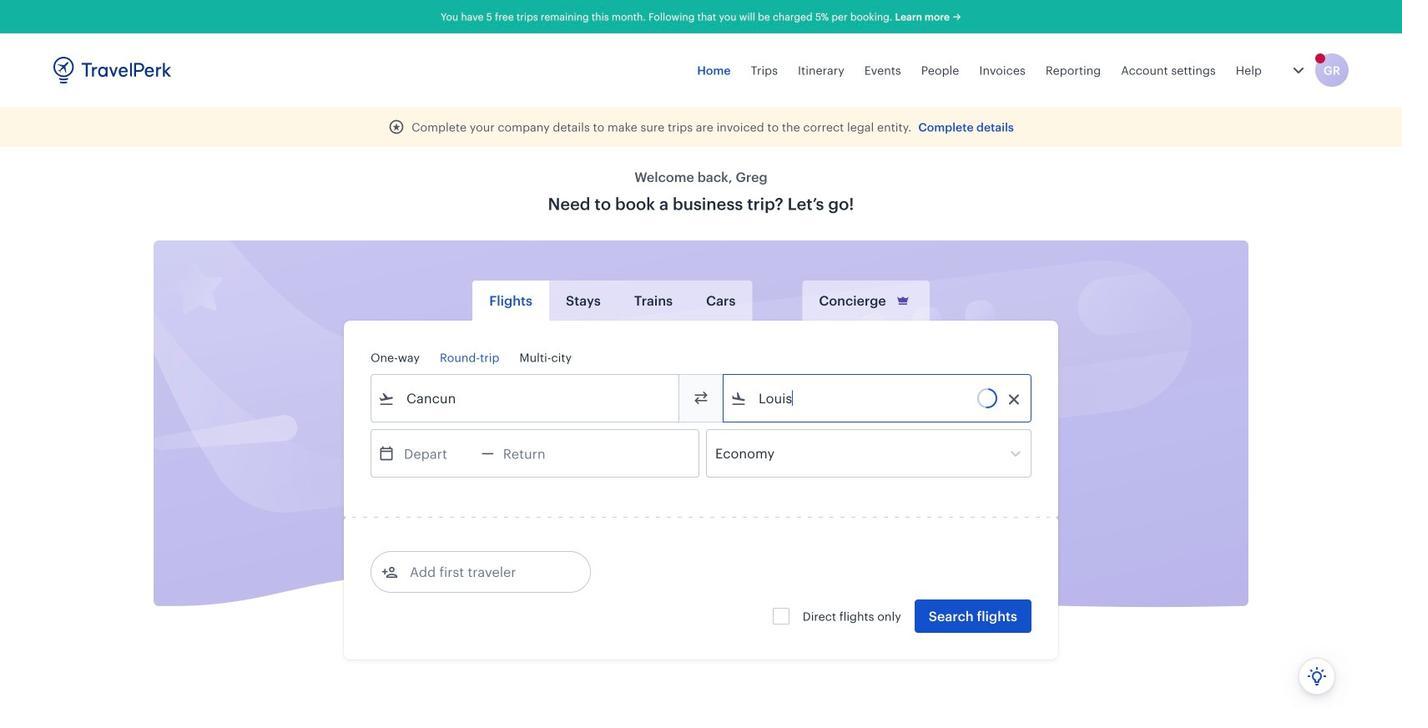 Task type: locate. For each thing, give the bounding box(es) containing it.
From search field
[[395, 385, 657, 412]]

Add first traveler search field
[[398, 559, 572, 585]]

Depart text field
[[395, 430, 482, 477]]

To search field
[[747, 385, 1009, 412]]



Task type: describe. For each thing, give the bounding box(es) containing it.
Return text field
[[494, 430, 581, 477]]



